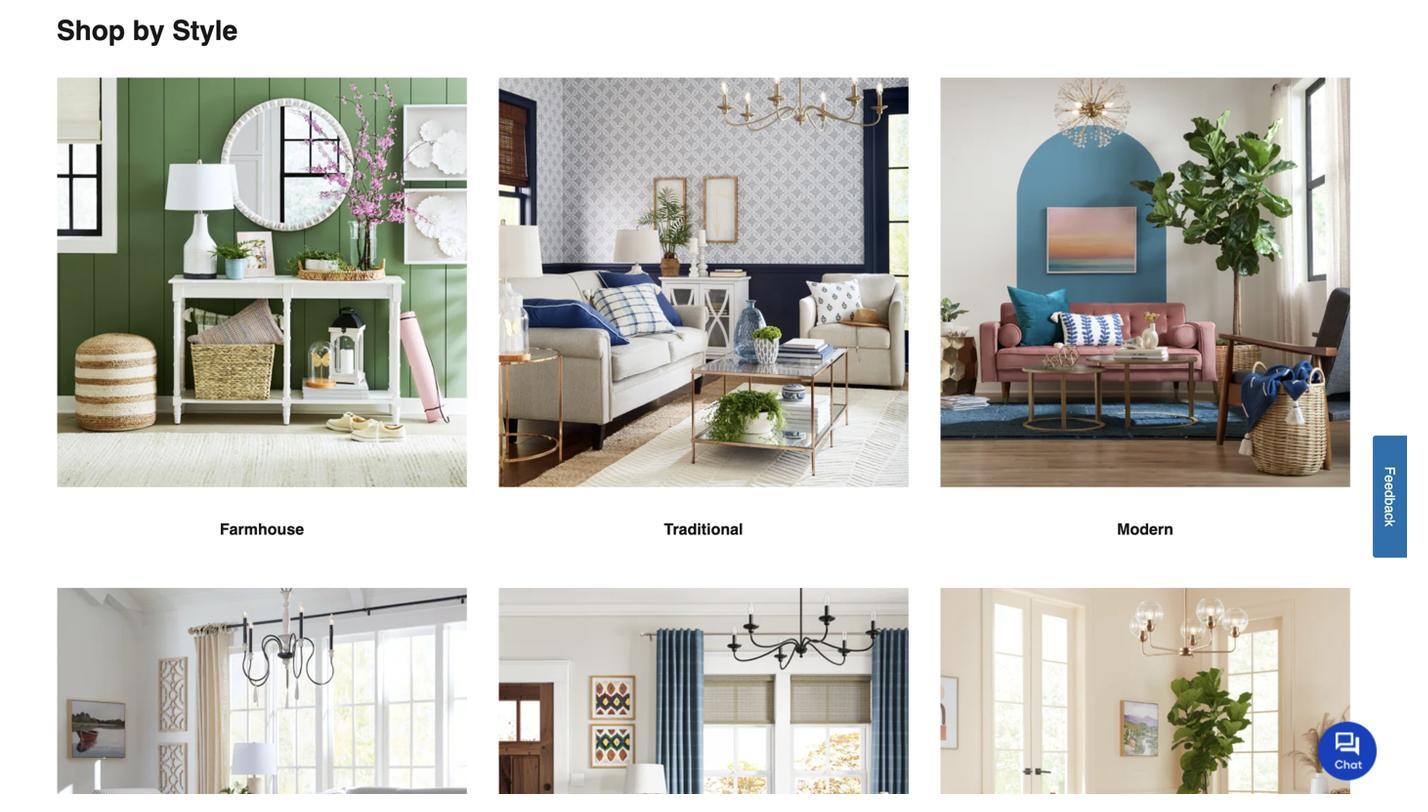Task type: describe. For each thing, give the bounding box(es) containing it.
k
[[1382, 520, 1398, 527]]

1 e from the top
[[1382, 475, 1398, 483]]

shop by style
[[57, 15, 238, 46]]

c
[[1382, 513, 1398, 520]]

f e e d b a c k button
[[1373, 436, 1407, 558]]

an off-white room with a gray couch, round wood coffee table and a large fiddle-leaf fig plant. image
[[940, 588, 1350, 794]]

style
[[172, 15, 238, 46]]

b
[[1382, 498, 1398, 505]]

by
[[133, 15, 165, 46]]

traditional
[[664, 520, 743, 538]]

a bright white room with a blue paint accent, a pink couch, and a large fiddle-leaf fig plant. image
[[940, 78, 1350, 488]]

2 e from the top
[[1382, 483, 1398, 490]]

modern
[[1117, 520, 1173, 538]]



Task type: vqa. For each thing, say whether or not it's contained in the screenshot.
left Ceiling
no



Task type: locate. For each thing, give the bounding box(es) containing it.
a living room with accent wallpaper, beige couches, and a glass coffee table. image
[[498, 78, 909, 488]]

e up b
[[1382, 483, 1398, 490]]

a white room with a light gray couch, two blue and white striped chairs, and a white coffee table. image
[[57, 588, 467, 794]]

farmhouse
[[220, 520, 304, 538]]

a white room with blue window curtains, a blue and yellow area rug, and cream couches. image
[[498, 588, 909, 794]]

farmhouse link
[[57, 78, 467, 588]]

shop
[[57, 15, 125, 46]]

e up d
[[1382, 475, 1398, 483]]

traditional link
[[498, 78, 909, 588]]

f
[[1382, 467, 1398, 475]]

a
[[1382, 505, 1398, 513]]

d
[[1382, 490, 1398, 498]]

e
[[1382, 475, 1398, 483], [1382, 483, 1398, 490]]

modern link
[[940, 78, 1350, 588]]

a home entryway with a bright green wall and a white console table decorated with various decor. image
[[57, 78, 467, 488]]

f e e d b a c k
[[1382, 467, 1398, 527]]

chat invite button image
[[1318, 721, 1378, 781]]



